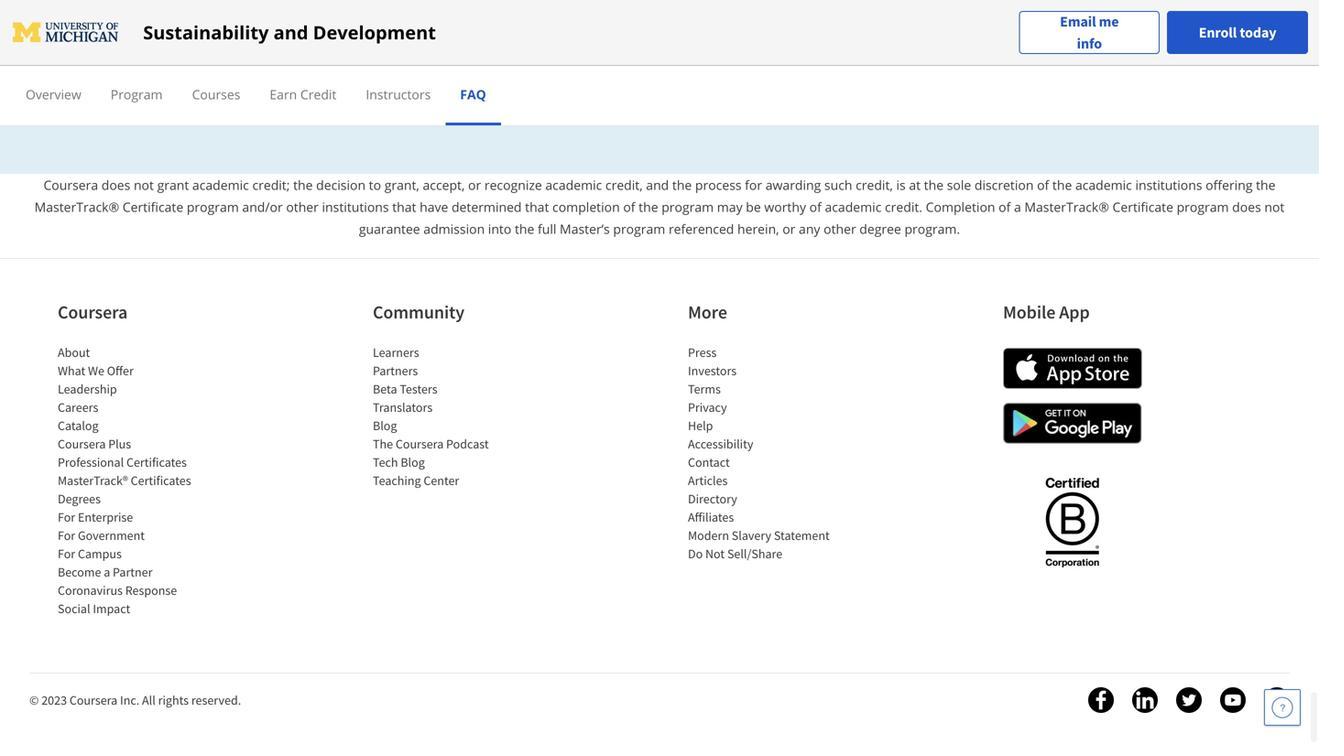 Task type: describe. For each thing, give the bounding box(es) containing it.
terms
[[688, 381, 721, 398]]

a inside about what we offer leadership careers catalog coursera plus professional certificates mastertrack® certificates degrees for enterprise for government for campus become a partner coronavirus response social impact
[[104, 565, 110, 581]]

mastertrack® up chevron right icon on the left top
[[34, 199, 119, 216]]

government
[[78, 528, 145, 544]]

testers
[[400, 381, 438, 398]]

grant
[[157, 177, 189, 194]]

impact
[[93, 601, 130, 618]]

the left process
[[672, 177, 692, 194]]

translators link
[[373, 400, 433, 416]]

plus
[[108, 436, 131, 453]]

podcast
[[446, 436, 489, 453]]

process
[[695, 177, 742, 194]]

have
[[420, 199, 448, 216]]

contact
[[688, 455, 730, 471]]

partners
[[373, 363, 418, 379]]

grant,
[[385, 177, 420, 194]]

for
[[745, 177, 762, 194]]

0 horizontal spatial other
[[286, 199, 319, 216]]

campus
[[78, 546, 122, 563]]

press investors terms privacy help accessibility contact articles directory affiliates modern slavery statement do not sell/share
[[688, 345, 830, 563]]

mobile
[[1003, 301, 1056, 324]]

beta
[[373, 381, 397, 398]]

overview link
[[26, 86, 81, 103]]

privacy
[[688, 400, 727, 416]]

degrees link
[[58, 491, 101, 508]]

2 certificate from the left
[[1113, 199, 1174, 216]]

program
[[111, 86, 163, 103]]

terms link
[[688, 381, 721, 398]]

list for more
[[688, 344, 844, 564]]

sole
[[947, 177, 971, 194]]

directory link
[[688, 491, 737, 508]]

for enterprise link
[[58, 510, 133, 526]]

sell/share
[[727, 546, 783, 563]]

credit;
[[252, 177, 290, 194]]

the right completion
[[639, 199, 658, 216]]

0 horizontal spatial institutions
[[322, 199, 389, 216]]

mastertrack® certificates link
[[58, 473, 191, 489]]

social
[[58, 601, 90, 618]]

learners partners beta testers translators blog the coursera podcast tech blog teaching center
[[373, 345, 489, 489]]

certificate menu element
[[11, 66, 1308, 126]]

courses link
[[192, 86, 240, 103]]

not
[[706, 546, 725, 563]]

what we offer link
[[58, 363, 134, 379]]

center
[[424, 473, 459, 489]]

credit
[[300, 86, 337, 103]]

reserved.
[[191, 693, 241, 709]]

accessibility link
[[688, 436, 754, 453]]

partner
[[113, 565, 153, 581]]

and/or
[[242, 199, 283, 216]]

credit.
[[885, 199, 923, 216]]

the right the at
[[924, 177, 944, 194]]

articles
[[688, 473, 728, 489]]

coursera inside coursera does not grant academic credit; the decision to grant, accept, or recognize academic credit, and the process for awarding such credit, is at the sole discretion of the academic institutions offering the mastertrack® certificate program and/or other institutions that have determined that completion of the program may be worthy of academic credit. completion of a mastertrack® certificate program does not guarantee admission into the full master's program referenced herein, or any other degree program.
[[44, 177, 98, 194]]

awarding
[[766, 177, 821, 194]]

of up any
[[810, 199, 822, 216]]

0 vertical spatial does
[[101, 177, 130, 194]]

overview
[[26, 86, 81, 103]]

about link
[[58, 345, 90, 361]]

of down discretion
[[999, 199, 1011, 216]]

investors link
[[688, 363, 737, 379]]

coursera youtube image
[[1221, 688, 1246, 714]]

do
[[688, 546, 703, 563]]

4 list item from the top
[[11, 323, 1308, 423]]

response
[[125, 583, 177, 599]]

any
[[799, 221, 821, 238]]

coronavirus
[[58, 583, 123, 599]]

earn credit link
[[270, 86, 337, 103]]

coursera does not grant academic credit; the decision to grant, accept, or recognize academic credit, and the process for awarding such credit, is at the sole discretion of the academic institutions offering the mastertrack® certificate program and/or other institutions that have determined that completion of the program may be worthy of academic credit. completion of a mastertrack® certificate program does not guarantee admission into the full master's program referenced herein, or any other degree program.
[[34, 177, 1285, 238]]

a inside coursera does not grant academic credit; the decision to grant, accept, or recognize academic credit, and the process for awarding such credit, is at the sole discretion of the academic institutions offering the mastertrack® certificate program and/or other institutions that have determined that completion of the program may be worthy of academic credit. completion of a mastertrack® certificate program does not guarantee admission into the full master's program referenced herein, or any other degree program.
[[1014, 199, 1021, 216]]

the right offering
[[1256, 177, 1276, 194]]

1 vertical spatial not
[[1265, 199, 1285, 216]]

0 vertical spatial or
[[468, 177, 481, 194]]

me
[[1099, 12, 1119, 31]]

may
[[717, 199, 743, 216]]

download on the app store image
[[1003, 348, 1143, 390]]

enroll
[[1199, 23, 1237, 42]]

university of michigan image
[[11, 18, 121, 47]]

modern slavery statement link
[[688, 528, 830, 544]]

blog link
[[373, 418, 397, 434]]

1 vertical spatial does
[[1233, 199, 1262, 216]]

chevron right image
[[23, 252, 45, 274]]

program right the master's
[[613, 221, 666, 238]]

careers
[[58, 400, 98, 416]]

all
[[142, 693, 156, 709]]

leadership link
[[58, 381, 117, 398]]

professional
[[58, 455, 124, 471]]

rights
[[158, 693, 189, 709]]

program up referenced
[[662, 199, 714, 216]]

catalog
[[58, 418, 99, 434]]

teaching
[[373, 473, 421, 489]]

inc.
[[120, 693, 140, 709]]

email
[[1060, 12, 1096, 31]]

2 credit, from the left
[[856, 177, 893, 194]]

2 that from the left
[[525, 199, 549, 216]]

list for community
[[373, 344, 529, 490]]

enroll today
[[1199, 23, 1277, 42]]

coursera up about
[[58, 301, 128, 324]]

press link
[[688, 345, 717, 361]]

determined
[[452, 199, 522, 216]]

the coursera podcast link
[[373, 436, 489, 453]]

coursera facebook image
[[1089, 688, 1114, 714]]

coursera plus link
[[58, 436, 131, 453]]

degrees
[[58, 491, 101, 508]]



Task type: locate. For each thing, give the bounding box(es) containing it.
1 horizontal spatial a
[[1014, 199, 1021, 216]]

certificates down professional certificates link
[[131, 473, 191, 489]]

1 for from the top
[[58, 510, 75, 526]]

offer
[[107, 363, 134, 379]]

for up become
[[58, 546, 75, 563]]

of right discretion
[[1037, 177, 1049, 194]]

0 horizontal spatial does
[[101, 177, 130, 194]]

1 horizontal spatial or
[[783, 221, 796, 238]]

admission
[[424, 221, 485, 238]]

at
[[909, 177, 921, 194]]

0 horizontal spatial certificate
[[123, 199, 183, 216]]

email me info button
[[1019, 11, 1160, 55]]

enroll today button
[[1168, 11, 1308, 54]]

program down offering
[[1177, 199, 1229, 216]]

2 vertical spatial for
[[58, 546, 75, 563]]

a down campus
[[104, 565, 110, 581]]

list containing press
[[688, 344, 844, 564]]

degree
[[860, 221, 901, 238]]

certificates up mastertrack® certificates link
[[126, 455, 187, 471]]

0 horizontal spatial list
[[58, 344, 213, 619]]

0 vertical spatial a
[[1014, 199, 1021, 216]]

2023
[[41, 693, 67, 709]]

list for coursera
[[58, 344, 213, 619]]

earn
[[270, 86, 297, 103]]

1 horizontal spatial does
[[1233, 199, 1262, 216]]

instructors
[[366, 86, 431, 103]]

3 list from the left
[[688, 344, 844, 564]]

program.
[[905, 221, 960, 238]]

0 horizontal spatial not
[[134, 177, 154, 194]]

0 horizontal spatial and
[[274, 20, 308, 45]]

1 horizontal spatial blog
[[401, 455, 425, 471]]

mastertrack® down professional
[[58, 473, 128, 489]]

recognize
[[485, 177, 542, 194]]

privacy link
[[688, 400, 727, 416]]

coursera inside learners partners beta testers translators blog the coursera podcast tech blog teaching center
[[396, 436, 444, 453]]

that up full
[[525, 199, 549, 216]]

partners link
[[373, 363, 418, 379]]

institutions down decision
[[322, 199, 389, 216]]

institutions left offering
[[1136, 177, 1203, 194]]

translators
[[373, 400, 433, 416]]

other down credit;
[[286, 199, 319, 216]]

or up determined
[[468, 177, 481, 194]]

1 horizontal spatial list
[[373, 344, 529, 490]]

list
[[58, 344, 213, 619], [373, 344, 529, 490], [688, 344, 844, 564]]

about
[[58, 345, 90, 361]]

1 certificate from the left
[[123, 199, 183, 216]]

help center image
[[1272, 697, 1294, 719]]

and up earn
[[274, 20, 308, 45]]

we
[[88, 363, 104, 379]]

blog up the
[[373, 418, 397, 434]]

learners
[[373, 345, 419, 361]]

mastertrack®
[[34, 199, 119, 216], [1025, 199, 1110, 216], [58, 473, 128, 489]]

catalog link
[[58, 418, 99, 434]]

become
[[58, 565, 101, 581]]

program
[[187, 199, 239, 216], [662, 199, 714, 216], [1177, 199, 1229, 216], [613, 221, 666, 238]]

1 list item from the top
[[11, 0, 1308, 94]]

for
[[58, 510, 75, 526], [58, 528, 75, 544], [58, 546, 75, 563]]

today
[[1240, 23, 1277, 42]]

or left any
[[783, 221, 796, 238]]

for government link
[[58, 528, 145, 544]]

the right discretion
[[1053, 177, 1072, 194]]

slavery
[[732, 528, 772, 544]]

and inside coursera does not grant academic credit; the decision to grant, accept, or recognize academic credit, and the process for awarding such credit, is at the sole discretion of the academic institutions offering the mastertrack® certificate program and/or other institutions that have determined that completion of the program may be worthy of academic credit. completion of a mastertrack® certificate program does not guarantee admission into the full master's program referenced herein, or any other degree program.
[[646, 177, 669, 194]]

1 vertical spatial certificates
[[131, 473, 191, 489]]

0 vertical spatial certificates
[[126, 455, 187, 471]]

chevron right image
[[23, 32, 45, 54]]

1 vertical spatial or
[[783, 221, 796, 238]]

0 horizontal spatial or
[[468, 177, 481, 194]]

1 vertical spatial a
[[104, 565, 110, 581]]

for campus link
[[58, 546, 122, 563]]

0 horizontal spatial blog
[[373, 418, 397, 434]]

coursera down catalog
[[58, 436, 106, 453]]

2 for from the top
[[58, 528, 75, 544]]

offering
[[1206, 177, 1253, 194]]

program down grant
[[187, 199, 239, 216]]

list containing learners
[[373, 344, 529, 490]]

not
[[134, 177, 154, 194], [1265, 199, 1285, 216]]

mobile app
[[1003, 301, 1090, 324]]

coursera linkedin image
[[1133, 688, 1158, 714]]

0 vertical spatial and
[[274, 20, 308, 45]]

become a partner link
[[58, 565, 153, 581]]

1 horizontal spatial not
[[1265, 199, 1285, 216]]

2 list from the left
[[373, 344, 529, 490]]

help link
[[688, 418, 713, 434]]

credit,
[[606, 177, 643, 194], [856, 177, 893, 194]]

does down offering
[[1233, 199, 1262, 216]]

1 vertical spatial institutions
[[322, 199, 389, 216]]

contact link
[[688, 455, 730, 471]]

0 vertical spatial institutions
[[1136, 177, 1203, 194]]

a
[[1014, 199, 1021, 216], [104, 565, 110, 581]]

list item
[[11, 0, 1308, 94], [11, 103, 1308, 204], [11, 213, 1308, 314], [11, 323, 1308, 423]]

earn credit
[[270, 86, 337, 103]]

credit, left the is
[[856, 177, 893, 194]]

into
[[488, 221, 512, 238]]

coursera twitter image
[[1177, 688, 1202, 714]]

modern
[[688, 528, 729, 544]]

mastertrack® down discretion
[[1025, 199, 1110, 216]]

0 vertical spatial not
[[134, 177, 154, 194]]

referenced
[[669, 221, 734, 238]]

coursera instagram image
[[1264, 688, 1290, 714]]

do not sell/share link
[[688, 546, 783, 563]]

coursera left inc.
[[69, 693, 118, 709]]

sustainability and development
[[143, 20, 436, 45]]

info
[[1077, 34, 1102, 53]]

1 credit, from the left
[[606, 177, 643, 194]]

full
[[538, 221, 557, 238]]

master's
[[560, 221, 610, 238]]

accessibility
[[688, 436, 754, 453]]

about what we offer leadership careers catalog coursera plus professional certificates mastertrack® certificates degrees for enterprise for government for campus become a partner coronavirus response social impact
[[58, 345, 191, 618]]

2 list item from the top
[[11, 103, 1308, 204]]

leadership
[[58, 381, 117, 398]]

the left full
[[515, 221, 535, 238]]

a down discretion
[[1014, 199, 1021, 216]]

get it on google play image
[[1003, 403, 1143, 445]]

community
[[373, 301, 465, 324]]

1 horizontal spatial certificate
[[1113, 199, 1174, 216]]

1 list from the left
[[58, 344, 213, 619]]

such
[[825, 177, 853, 194]]

1 vertical spatial blog
[[401, 455, 425, 471]]

logo of certified b corporation image
[[1035, 467, 1110, 577]]

investors
[[688, 363, 737, 379]]

worthy
[[765, 199, 806, 216]]

0 vertical spatial for
[[58, 510, 75, 526]]

the
[[293, 177, 313, 194], [672, 177, 692, 194], [924, 177, 944, 194], [1053, 177, 1072, 194], [1256, 177, 1276, 194], [639, 199, 658, 216], [515, 221, 535, 238]]

app
[[1059, 301, 1090, 324]]

is
[[897, 177, 906, 194]]

1 horizontal spatial that
[[525, 199, 549, 216]]

affiliates
[[688, 510, 734, 526]]

for up for campus 'link'
[[58, 528, 75, 544]]

that
[[392, 199, 416, 216], [525, 199, 549, 216]]

email me info
[[1060, 12, 1119, 53]]

0 vertical spatial blog
[[373, 418, 397, 434]]

credit, up completion
[[606, 177, 643, 194]]

articles link
[[688, 473, 728, 489]]

and left process
[[646, 177, 669, 194]]

1 vertical spatial other
[[824, 221, 856, 238]]

1 horizontal spatial institutions
[[1136, 177, 1203, 194]]

the
[[373, 436, 393, 453]]

0 horizontal spatial a
[[104, 565, 110, 581]]

0 vertical spatial other
[[286, 199, 319, 216]]

decision
[[316, 177, 366, 194]]

other right any
[[824, 221, 856, 238]]

coursera up chevron right icon on the left top
[[44, 177, 98, 194]]

to
[[369, 177, 381, 194]]

completion
[[926, 199, 996, 216]]

blog up the teaching center link
[[401, 455, 425, 471]]

of right completion
[[623, 199, 635, 216]]

help
[[688, 418, 713, 434]]

2 horizontal spatial list
[[688, 344, 844, 564]]

list containing about
[[58, 344, 213, 619]]

the right credit;
[[293, 177, 313, 194]]

3 list item from the top
[[11, 213, 1308, 314]]

what
[[58, 363, 85, 379]]

learners link
[[373, 345, 419, 361]]

0 horizontal spatial credit,
[[606, 177, 643, 194]]

3 for from the top
[[58, 546, 75, 563]]

for down degrees
[[58, 510, 75, 526]]

faq
[[460, 86, 486, 103]]

coursera inside about what we offer leadership careers catalog coursera plus professional certificates mastertrack® certificates degrees for enterprise for government for campus become a partner coronavirus response social impact
[[58, 436, 106, 453]]

coronavirus response link
[[58, 583, 177, 599]]

0 horizontal spatial that
[[392, 199, 416, 216]]

1 horizontal spatial and
[[646, 177, 669, 194]]

does left grant
[[101, 177, 130, 194]]

1 that from the left
[[392, 199, 416, 216]]

©
[[29, 693, 39, 709]]

mastertrack® inside about what we offer leadership careers catalog coursera plus professional certificates mastertrack® certificates degrees for enterprise for government for campus become a partner coronavirus response social impact
[[58, 473, 128, 489]]

certificate
[[123, 199, 183, 216], [1113, 199, 1174, 216]]

development
[[313, 20, 436, 45]]

social impact link
[[58, 601, 130, 618]]

1 vertical spatial for
[[58, 528, 75, 544]]

academic
[[192, 177, 249, 194], [546, 177, 602, 194], [1076, 177, 1132, 194], [825, 199, 882, 216]]

1 horizontal spatial credit,
[[856, 177, 893, 194]]

coursera up "tech blog" link
[[396, 436, 444, 453]]

teaching center link
[[373, 473, 459, 489]]

1 horizontal spatial other
[[824, 221, 856, 238]]

1 vertical spatial and
[[646, 177, 669, 194]]

sustainability
[[143, 20, 269, 45]]

that down grant,
[[392, 199, 416, 216]]



Task type: vqa. For each thing, say whether or not it's contained in the screenshot.
the left Blog
yes



